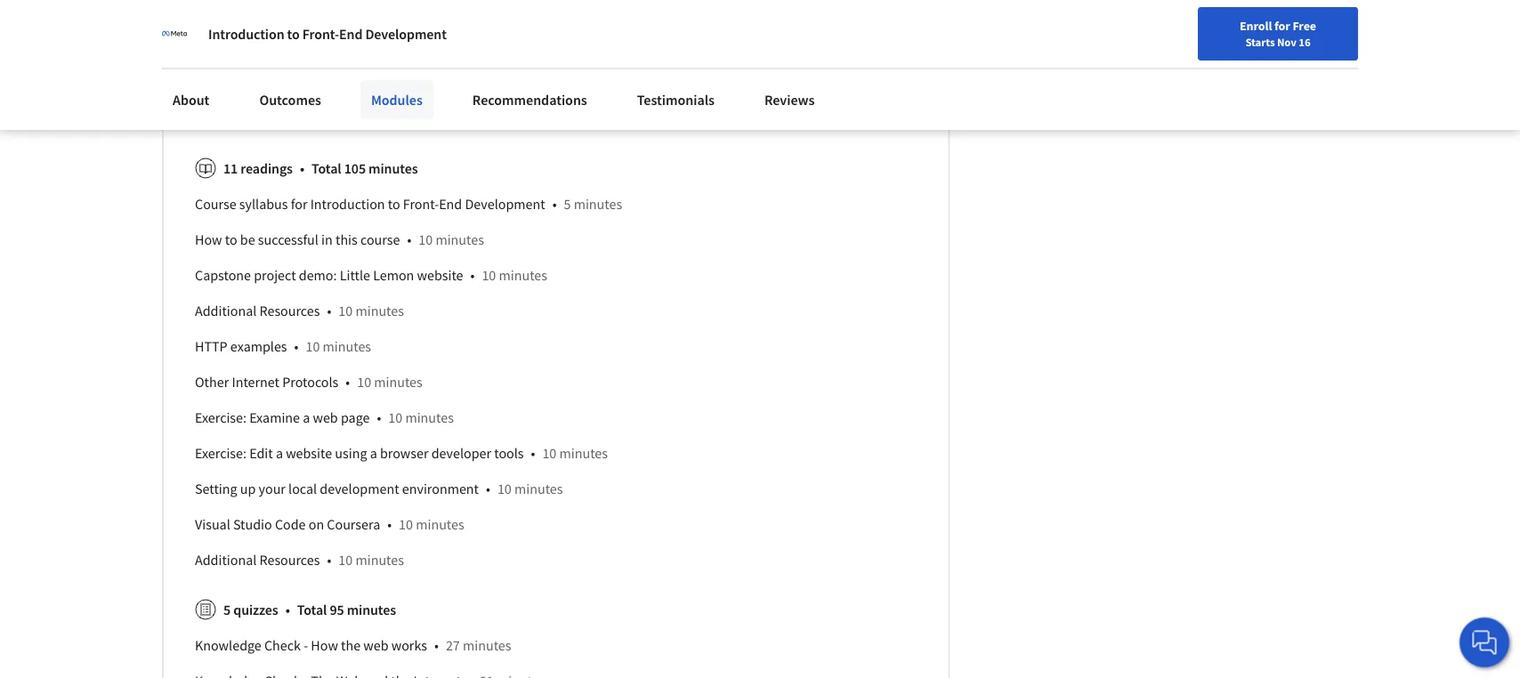 Task type: locate. For each thing, give the bounding box(es) containing it.
successful
[[258, 231, 319, 249]]

exercise:
[[195, 409, 247, 427], [195, 444, 247, 462]]

0 vertical spatial development
[[365, 25, 447, 43]]

internet
[[232, 373, 279, 391]]

2
[[535, 110, 543, 127]]

setting
[[195, 480, 237, 498]]

using
[[335, 444, 367, 462]]

10
[[419, 231, 433, 249], [482, 266, 496, 284], [339, 302, 353, 320], [306, 338, 320, 355], [357, 373, 371, 391], [388, 409, 402, 427], [542, 444, 557, 462], [497, 480, 512, 498], [399, 516, 413, 533], [339, 551, 353, 569]]

quizzes
[[233, 601, 278, 619]]

total left 95
[[297, 601, 327, 619]]

resources
[[259, 302, 320, 320], [259, 551, 320, 569]]

1 horizontal spatial website
[[417, 266, 463, 284]]

0 vertical spatial total
[[312, 160, 341, 177]]

0 horizontal spatial website
[[286, 444, 332, 462]]

english
[[1179, 20, 1222, 38]]

works
[[391, 637, 427, 654]]

27
[[446, 637, 460, 654]]

services
[[249, 38, 297, 56]]

0 horizontal spatial end
[[339, 25, 363, 43]]

1 horizontal spatial to
[[287, 25, 300, 43]]

visual
[[195, 516, 230, 533]]

introduction right the meta "icon"
[[208, 25, 284, 43]]

testimonials
[[637, 91, 715, 109]]

other
[[195, 373, 229, 391]]

additional
[[195, 302, 257, 320], [195, 551, 257, 569]]

get
[[310, 110, 331, 127]]

enroll
[[1240, 18, 1272, 34]]

additional resources • 10 minutes
[[195, 302, 404, 320], [195, 551, 404, 569]]

outcomes link
[[249, 80, 332, 119]]

1 vertical spatial resources
[[259, 551, 320, 569]]

• total 105 minutes
[[300, 160, 418, 177]]

2 additional from the top
[[195, 551, 257, 569]]

0 vertical spatial resources
[[259, 302, 320, 320]]

0 vertical spatial additional resources • 10 minutes
[[195, 302, 404, 320]]

3
[[313, 74, 320, 92]]

front- up 3
[[302, 25, 339, 43]]

None search field
[[254, 11, 681, 47]]

website right the lemon
[[417, 266, 463, 284]]

recommendations
[[473, 91, 587, 109]]

local
[[288, 480, 317, 498]]

5 quizzes
[[223, 601, 278, 619]]

end
[[339, 25, 363, 43], [439, 195, 462, 213]]

1 vertical spatial total
[[297, 601, 327, 619]]

additional down visual
[[195, 551, 257, 569]]

introduction
[[208, 25, 284, 43], [310, 195, 385, 213]]

front-
[[302, 25, 339, 43], [403, 195, 439, 213]]

for up 'nov'
[[1275, 18, 1290, 34]]

1 horizontal spatial 5
[[564, 195, 571, 213]]

2 vertical spatial development
[[465, 195, 545, 213]]

summary
[[242, 110, 300, 127]]

1 vertical spatial for
[[291, 195, 307, 213]]

to for successful
[[225, 231, 237, 249]]

front- down • total 105 minutes
[[403, 195, 439, 213]]

1 vertical spatial development
[[437, 110, 517, 127]]

introduction up this
[[310, 195, 385, 213]]

additional down capstone
[[195, 302, 257, 320]]

1 horizontal spatial introduction
[[310, 195, 385, 213]]

1 horizontal spatial web
[[363, 637, 389, 654]]

- for check
[[304, 637, 308, 654]]

resources up http examples • 10 minutes
[[259, 302, 320, 320]]

0 horizontal spatial front-
[[302, 25, 339, 43]]

0 vertical spatial for
[[1275, 18, 1290, 34]]

a right edit
[[276, 444, 283, 462]]

module
[[195, 110, 239, 127]]

recommendations link
[[462, 80, 598, 119]]

1 exercise: from the top
[[195, 409, 247, 427]]

resources down code
[[259, 551, 320, 569]]

web right the on the bottom left of page
[[363, 637, 389, 654]]

code
[[275, 516, 306, 533]]

web left the page
[[313, 409, 338, 427]]

1 vertical spatial additional
[[195, 551, 257, 569]]

2 vertical spatial to
[[225, 231, 237, 249]]

total for total 95 minutes
[[297, 601, 327, 619]]

11
[[223, 160, 238, 177]]

95
[[330, 601, 344, 619]]

for inside enroll for free starts nov 16
[[1275, 18, 1290, 34]]

0 vertical spatial end
[[339, 25, 363, 43]]

0 horizontal spatial how
[[195, 231, 222, 249]]

0 vertical spatial exercise:
[[195, 409, 247, 427]]

1 vertical spatial end
[[439, 195, 462, 213]]

0 horizontal spatial 5
[[223, 601, 231, 619]]

coursera
[[327, 516, 380, 533]]

1 vertical spatial exercise:
[[195, 444, 247, 462]]

5
[[564, 195, 571, 213], [223, 601, 231, 619]]

capstone
[[195, 266, 251, 284]]

1 horizontal spatial a
[[303, 409, 310, 427]]

to left be
[[225, 231, 237, 249]]

how left the on the bottom left of page
[[311, 637, 338, 654]]

0 horizontal spatial web
[[313, 409, 338, 427]]

little
[[340, 266, 370, 284]]

website up local
[[286, 444, 332, 462]]

0 vertical spatial additional
[[195, 302, 257, 320]]

web
[[313, 409, 338, 427], [363, 637, 389, 654]]

course
[[360, 231, 400, 249]]

0 vertical spatial how
[[195, 231, 222, 249]]

1 vertical spatial 5
[[223, 601, 231, 619]]

1 horizontal spatial end
[[439, 195, 462, 213]]

1 vertical spatial how
[[311, 637, 338, 654]]

0 horizontal spatial to
[[225, 231, 237, 249]]

2 horizontal spatial to
[[388, 195, 400, 213]]

additional resources • 10 minutes down code
[[195, 551, 404, 569]]

apis
[[195, 38, 220, 56]]

edit
[[249, 444, 273, 462]]

0 horizontal spatial a
[[276, 444, 283, 462]]

16
[[1299, 35, 1311, 49]]

to up course
[[388, 195, 400, 213]]

additional resources • 10 minutes up http examples • 10 minutes
[[195, 302, 404, 320]]

exercise: up 'setting'
[[195, 444, 247, 462]]

a for edit
[[276, 444, 283, 462]]

starts
[[1246, 35, 1275, 49]]

0 vertical spatial to
[[287, 25, 300, 43]]

module summary - get started with web development • 2 minutes
[[195, 110, 594, 127]]

development for end
[[465, 195, 545, 213]]

0 vertical spatial front-
[[302, 25, 339, 43]]

to left 4 in the top left of the page
[[287, 25, 300, 43]]

browser
[[380, 444, 429, 462]]

0 vertical spatial 5
[[564, 195, 571, 213]]

1 resources from the top
[[259, 302, 320, 320]]

how
[[195, 231, 222, 249], [311, 637, 338, 654]]

total
[[312, 160, 341, 177], [297, 601, 327, 619]]

- right check
[[304, 637, 308, 654]]

developer
[[431, 444, 491, 462]]

meta image
[[162, 21, 187, 46]]

0 horizontal spatial introduction
[[208, 25, 284, 43]]

development
[[365, 25, 447, 43], [437, 110, 517, 127], [465, 195, 545, 213]]

a right using
[[370, 444, 377, 462]]

be
[[240, 231, 255, 249]]

how down 'course'
[[195, 231, 222, 249]]

total left 105
[[312, 160, 341, 177]]

development
[[320, 480, 399, 498]]

readings
[[241, 160, 293, 177]]

1 horizontal spatial for
[[1275, 18, 1290, 34]]

exercise: examine a web page • 10 minutes
[[195, 409, 454, 427]]

2 exercise: from the top
[[195, 444, 247, 462]]

minutes
[[325, 38, 374, 56], [323, 74, 372, 92], [545, 110, 594, 127], [369, 160, 418, 177], [574, 195, 622, 213], [436, 231, 484, 249], [499, 266, 547, 284], [356, 302, 404, 320], [323, 338, 371, 355], [374, 373, 423, 391], [405, 409, 454, 427], [559, 444, 608, 462], [514, 480, 563, 498], [416, 516, 464, 533], [356, 551, 404, 569], [347, 601, 396, 619], [463, 637, 511, 654]]

1 vertical spatial -
[[304, 637, 308, 654]]

exercise: for exercise: examine a web page
[[195, 409, 247, 427]]

1 vertical spatial front-
[[403, 195, 439, 213]]

0 vertical spatial website
[[417, 266, 463, 284]]

with
[[379, 110, 405, 127]]

exercise: down other
[[195, 409, 247, 427]]

0 vertical spatial -
[[303, 110, 308, 127]]

1 vertical spatial web
[[363, 637, 389, 654]]

a
[[303, 409, 310, 427], [276, 444, 283, 462], [370, 444, 377, 462]]

- left get
[[303, 110, 308, 127]]

1 additional from the top
[[195, 302, 257, 320]]

website
[[417, 266, 463, 284], [286, 444, 332, 462]]

a right 'examine'
[[303, 409, 310, 427]]

for right syllabus
[[291, 195, 307, 213]]

1 vertical spatial additional resources • 10 minutes
[[195, 551, 404, 569]]

to
[[287, 25, 300, 43], [388, 195, 400, 213], [225, 231, 237, 249]]



Task type: vqa. For each thing, say whether or not it's contained in the screenshot.


Task type: describe. For each thing, give the bounding box(es) containing it.
how to be successful in this course • 10 minutes
[[195, 231, 484, 249]]

visual studio code on coursera • 10 minutes
[[195, 516, 464, 533]]

your
[[259, 480, 286, 498]]

capstone project demo: little lemon website • 10 minutes
[[195, 266, 547, 284]]

up
[[240, 480, 256, 498]]

apis and services • 4 minutes
[[195, 38, 374, 56]]

http examples • 10 minutes
[[195, 338, 371, 355]]

in
[[321, 231, 333, 249]]

exercise: edit a website using a browser developer tools • 10 minutes
[[195, 444, 608, 462]]

english button
[[1147, 0, 1254, 58]]

0 horizontal spatial for
[[291, 195, 307, 213]]

protocols
[[282, 373, 339, 391]]

exercise: for exercise: edit a website using a browser developer tools
[[195, 444, 247, 462]]

course
[[195, 195, 236, 213]]

syllabus
[[239, 195, 288, 213]]

examine
[[249, 409, 300, 427]]

2 horizontal spatial a
[[370, 444, 377, 462]]

1 horizontal spatial how
[[311, 637, 338, 654]]

11 readings
[[223, 160, 293, 177]]

1 vertical spatial to
[[388, 195, 400, 213]]

modules
[[371, 91, 423, 109]]

project
[[254, 266, 296, 284]]

about
[[173, 91, 210, 109]]

1 horizontal spatial front-
[[403, 195, 439, 213]]

1 vertical spatial website
[[286, 444, 332, 462]]

• total 95 minutes
[[285, 601, 396, 619]]

on
[[309, 516, 324, 533]]

this
[[336, 231, 358, 249]]

development for web
[[437, 110, 517, 127]]

modules link
[[360, 80, 433, 119]]

web
[[408, 110, 434, 127]]

0 vertical spatial introduction
[[208, 25, 284, 43]]

to for end
[[287, 25, 300, 43]]

2 additional resources • 10 minutes from the top
[[195, 551, 404, 569]]

outcomes
[[259, 91, 321, 109]]

http
[[195, 338, 228, 355]]

about link
[[162, 80, 220, 119]]

total for total 105 minutes
[[312, 160, 341, 177]]

studio
[[233, 516, 272, 533]]

nov
[[1277, 35, 1297, 49]]

knowledge check - how the web works • 27 minutes
[[195, 637, 511, 654]]

reviews link
[[754, 80, 825, 119]]

introduction to front-end development
[[208, 25, 447, 43]]

examples
[[230, 338, 287, 355]]

1 vertical spatial introduction
[[310, 195, 385, 213]]

show notifications image
[[1280, 22, 1301, 44]]

3 minutes
[[313, 74, 372, 92]]

1 additional resources • 10 minutes from the top
[[195, 302, 404, 320]]

knowledge
[[195, 637, 261, 654]]

the
[[341, 637, 361, 654]]

started
[[334, 110, 376, 127]]

4
[[315, 38, 322, 56]]

environment
[[402, 480, 479, 498]]

chat with us image
[[1470, 628, 1499, 657]]

2 resources from the top
[[259, 551, 320, 569]]

tools
[[494, 444, 524, 462]]

lemon
[[373, 266, 414, 284]]

reviews
[[765, 91, 815, 109]]

105
[[344, 160, 366, 177]]

enroll for free starts nov 16
[[1240, 18, 1316, 49]]

testimonials link
[[626, 80, 725, 119]]

a for examine
[[303, 409, 310, 427]]

other internet protocols • 10 minutes
[[195, 373, 423, 391]]

course syllabus for introduction to front-end development • 5 minutes
[[195, 195, 622, 213]]

and
[[223, 38, 246, 56]]

check
[[264, 637, 301, 654]]

free
[[1293, 18, 1316, 34]]

- for summary
[[303, 110, 308, 127]]

demo:
[[299, 266, 337, 284]]

page
[[341, 409, 370, 427]]

setting up your local development environment • 10 minutes
[[195, 480, 563, 498]]

0 vertical spatial web
[[313, 409, 338, 427]]



